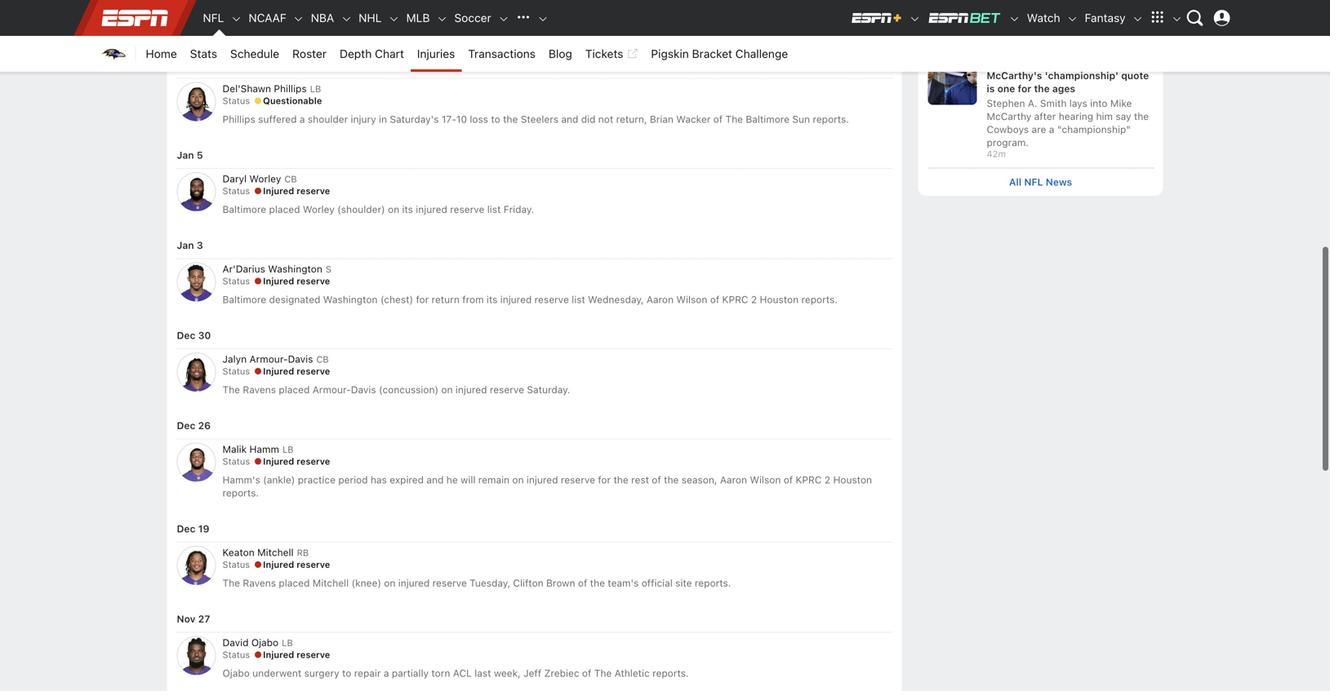 Task type: locate. For each thing, give the bounding box(es) containing it.
2
[[751, 294, 757, 306], [825, 475, 831, 486]]

2 status from the top
[[223, 96, 250, 106]]

2 horizontal spatial a
[[1049, 124, 1055, 135]]

s
[[326, 264, 332, 275]]

stephen up the mccarthy's
[[987, 57, 1027, 68]]

jan left 5
[[177, 150, 194, 161]]

injured for hamm
[[263, 457, 294, 467]]

mike
[[1017, 28, 1037, 39], [1111, 98, 1132, 109]]

nfl
[[203, 11, 224, 24], [1024, 176, 1043, 188]]

is
[[987, 83, 995, 94]]

1 vertical spatial lb
[[282, 445, 294, 455]]

smith
[[1040, 98, 1067, 109]]

1 vertical spatial worley
[[303, 204, 335, 215]]

surgery
[[304, 668, 339, 680]]

ravens down jalyn armour-davis cb
[[243, 384, 276, 396]]

wilson right season,
[[750, 475, 781, 486]]

a
[[300, 114, 305, 125], [1049, 124, 1055, 135], [384, 668, 389, 680]]

the left season,
[[664, 475, 679, 486]]

injured right '(concussion)'
[[456, 384, 487, 396]]

1 ravens from the top
[[243, 23, 276, 35]]

ravens for the ravens placed williams (undisclosed) on injured reserve monday, field yates of espn reports.
[[243, 23, 276, 35]]

2 inside "hamm's (ankle) practice period has expired and he will remain on injured reserve for the rest of the season, aaron wilson of kprc 2 houston reports."
[[825, 475, 831, 486]]

baltimore for baltimore placed worley (shoulder) on its injured reserve list friday.
[[223, 204, 266, 215]]

status down david
[[223, 650, 250, 661]]

the left rest
[[614, 475, 629, 486]]

0 vertical spatial aaron
[[647, 294, 674, 306]]

the up a.
[[1034, 83, 1050, 94]]

1 vertical spatial jan
[[177, 240, 194, 251]]

worley left (shoulder)
[[303, 204, 335, 215]]

status for jalyn
[[223, 366, 250, 377]]

williams
[[313, 23, 351, 35]]

status
[[223, 5, 250, 16], [223, 96, 250, 106], [223, 186, 250, 197], [223, 276, 250, 287], [223, 366, 250, 377], [223, 457, 250, 467], [223, 560, 250, 571], [223, 650, 250, 661]]

0 horizontal spatial washington
[[268, 264, 322, 275]]

1 horizontal spatial wilson
[[750, 475, 781, 486]]

injured down the ar'darius washington s
[[263, 276, 294, 287]]

daryl worley image
[[177, 172, 216, 212]]

placed down "rb"
[[279, 578, 310, 589]]

1 horizontal spatial to
[[491, 114, 500, 125]]

cb right daryl
[[284, 174, 297, 185]]

0 vertical spatial for
[[1018, 83, 1032, 94]]

baltimore left sun at top
[[746, 114, 790, 125]]

0 horizontal spatial to
[[342, 668, 351, 680]]

0 horizontal spatial ojabo
[[223, 668, 250, 680]]

suffered
[[258, 114, 297, 125]]

del'shawn
[[223, 83, 271, 94]]

ojabo
[[251, 638, 279, 649], [223, 668, 250, 680]]

home
[[146, 47, 177, 60]]

did
[[581, 114, 596, 125]]

damarion williams image
[[177, 0, 216, 31]]

42m
[[987, 149, 1006, 159]]

reserve down jalyn armour-davis cb
[[297, 366, 330, 377]]

placed down jalyn armour-davis cb
[[279, 384, 310, 396]]

hamm's
[[223, 475, 260, 486]]

placed up roster on the top
[[279, 23, 310, 35]]

nfl right all
[[1024, 176, 1043, 188]]

watch link
[[1021, 0, 1067, 36]]

jan left the 3 at the top of the page
[[177, 240, 194, 251]]

mitchell left (knee)
[[313, 578, 349, 589]]

jan
[[177, 150, 194, 161], [177, 240, 194, 251]]

8 status from the top
[[223, 650, 250, 661]]

mitchell
[[257, 547, 294, 559], [313, 578, 349, 589]]

5 injured from the top
[[263, 457, 294, 467]]

lb inside 'malik hamm lb'
[[282, 445, 294, 455]]

david
[[223, 638, 249, 649]]

ravens up schedule
[[243, 23, 276, 35]]

ojabo down david
[[223, 668, 250, 680]]

0 vertical spatial mitchell
[[257, 547, 294, 559]]

1 vertical spatial nfl
[[1024, 176, 1043, 188]]

injured up (ankle)
[[263, 457, 294, 467]]

2 injured reserve from the top
[[263, 186, 330, 197]]

2 vertical spatial dec
[[177, 524, 195, 535]]

5 status from the top
[[223, 366, 250, 377]]

baltimore down ar'darius
[[223, 294, 266, 306]]

1 horizontal spatial nfl
[[1024, 176, 1043, 188]]

1 horizontal spatial a
[[384, 668, 389, 680]]

fantasy
[[1085, 11, 1126, 24]]

jalyn armour-davis image
[[177, 353, 216, 392]]

3 ravens from the top
[[243, 578, 276, 589]]

1 status from the top
[[223, 5, 250, 16]]

dec left the 19
[[177, 524, 195, 535]]

injured for worley
[[263, 186, 294, 197]]

0 horizontal spatial more espn image
[[1145, 6, 1170, 30]]

injured down keaton mitchell rb
[[263, 560, 294, 571]]

stats
[[190, 47, 217, 60]]

on left 'mlb' image
[[419, 23, 431, 35]]

3 status from the top
[[223, 186, 250, 197]]

for left rest
[[598, 475, 611, 486]]

official
[[642, 578, 673, 589]]

chart
[[375, 47, 404, 60]]

the up schedule
[[223, 23, 240, 35]]

a right are
[[1049, 124, 1055, 135]]

status down del'shawn
[[223, 96, 250, 106]]

nhl link
[[352, 0, 388, 36]]

0 horizontal spatial cb
[[284, 174, 297, 185]]

armour- right jalyn at bottom left
[[249, 354, 288, 365]]

0 vertical spatial ojabo
[[251, 638, 279, 649]]

injured up underwent
[[263, 650, 294, 661]]

espn more sports home page image
[[511, 6, 536, 30]]

the for the ravens placed williams (undisclosed) on injured reserve monday, field yates of espn reports.
[[223, 23, 240, 35]]

2 vertical spatial lb
[[282, 638, 293, 649]]

to for ages
[[1092, 57, 1102, 68]]

0 horizontal spatial nfl
[[203, 11, 224, 24]]

0 horizontal spatial mike
[[1017, 28, 1037, 39]]

davis
[[288, 354, 313, 365], [351, 384, 376, 396]]

on right remain
[[512, 475, 524, 486]]

injured reserve for armour-
[[263, 366, 330, 377]]

wacker
[[676, 114, 711, 125]]

lb up questionable
[[310, 84, 321, 94]]

saturday.
[[527, 384, 570, 396]]

sun
[[792, 114, 810, 125]]

2 vertical spatial to
[[342, 668, 351, 680]]

to left repair
[[342, 668, 351, 680]]

wilson inside "hamm's (ankle) practice period has expired and he will remain on injured reserve for the rest of the season, aaron wilson of kprc 2 houston reports."
[[750, 475, 781, 486]]

one
[[998, 83, 1015, 94]]

0 vertical spatial houston
[[760, 294, 799, 306]]

6 injured from the top
[[263, 560, 294, 571]]

1 horizontal spatial aaron
[[720, 475, 747, 486]]

6 injured reserve from the top
[[263, 560, 330, 571]]

17-
[[442, 114, 456, 125]]

phillips down del'shawn
[[223, 114, 255, 125]]

1 horizontal spatial armour-
[[313, 384, 351, 396]]

1 vertical spatial washington
[[323, 294, 378, 306]]

1 horizontal spatial mike
[[1111, 98, 1132, 109]]

to up 'championship'
[[1092, 57, 1102, 68]]

status down daryl
[[223, 186, 250, 197]]

1 dec from the top
[[177, 330, 195, 342]]

ncaaf
[[249, 11, 286, 24]]

1 vertical spatial to
[[491, 114, 500, 125]]

repair
[[354, 668, 381, 680]]

1 horizontal spatial kprc
[[796, 475, 822, 486]]

washington up designated
[[268, 264, 322, 275]]

0 vertical spatial stephen
[[987, 57, 1027, 68]]

armour- down jalyn armour-davis cb
[[313, 384, 351, 396]]

5 injured reserve from the top
[[263, 457, 330, 467]]

1 horizontal spatial 2
[[825, 475, 831, 486]]

lb inside david ojabo lb
[[282, 638, 293, 649]]

0 vertical spatial ravens
[[243, 23, 276, 35]]

ojabo right david
[[251, 638, 279, 649]]

4 injured reserve from the top
[[263, 366, 330, 377]]

reserve left rest
[[561, 475, 595, 486]]

0 vertical spatial list
[[487, 204, 501, 215]]

0 vertical spatial dec
[[177, 330, 195, 342]]

lb inside del'shawn phillips lb
[[310, 84, 321, 94]]

keaton mitchell image
[[177, 546, 216, 586]]

dec for dec 19
[[177, 524, 195, 535]]

more espn image
[[1145, 6, 1170, 30], [1171, 13, 1183, 25]]

2 ravens from the top
[[243, 384, 276, 396]]

to right loss
[[491, 114, 500, 125]]

0 horizontal spatial list
[[487, 204, 501, 215]]

(chest)
[[380, 294, 413, 306]]

blog link
[[542, 36, 579, 72]]

nfl inside the global navigation element
[[203, 11, 224, 24]]

the ravens placed armour-davis (concussion) on injured reserve saturday.
[[223, 384, 570, 396]]

1 vertical spatial mitchell
[[313, 578, 349, 589]]

practice
[[298, 475, 336, 486]]

status down malik
[[223, 457, 250, 467]]

0 vertical spatial to
[[1092, 57, 1102, 68]]

1 horizontal spatial and
[[561, 114, 578, 125]]

a right repair
[[384, 668, 389, 680]]

blog
[[549, 47, 572, 60]]

team's
[[608, 578, 639, 589]]

espn+ image
[[851, 11, 903, 24]]

reserve up the 'transactions'
[[468, 23, 502, 35]]

4 status from the top
[[223, 276, 250, 287]]

dec left 26
[[177, 420, 195, 432]]

will
[[461, 475, 476, 486]]

0 horizontal spatial for
[[416, 294, 429, 306]]

a.'s
[[1030, 57, 1047, 68]]

injuries link
[[411, 36, 462, 72]]

hamm
[[249, 444, 279, 455]]

1 vertical spatial aaron
[[720, 475, 747, 486]]

(undisclosed)
[[354, 23, 417, 35]]

2 vertical spatial for
[[598, 475, 611, 486]]

on right (shoulder)
[[388, 204, 399, 215]]

rest
[[631, 475, 649, 486]]

reserve down s
[[297, 276, 330, 287]]

2 vertical spatial baltimore
[[223, 294, 266, 306]]

ravens
[[243, 23, 276, 35], [243, 384, 276, 396], [243, 578, 276, 589]]

zrebiec
[[544, 668, 579, 680]]

dec left 30
[[177, 330, 195, 342]]

status for malik
[[223, 457, 250, 467]]

7 injured reserve from the top
[[263, 650, 330, 661]]

injured down daryl worley cb
[[263, 186, 294, 197]]

2 injured from the top
[[263, 186, 294, 197]]

nfl link
[[196, 0, 231, 36]]

mitchell left "rb"
[[257, 547, 294, 559]]

0 horizontal spatial houston
[[760, 294, 799, 306]]

3 dec from the top
[[177, 524, 195, 535]]

0 horizontal spatial its
[[402, 204, 413, 215]]

'championship'
[[1045, 70, 1119, 81]]

0 vertical spatial mike
[[1017, 28, 1037, 39]]

injured up injuries
[[434, 23, 465, 35]]

1 vertical spatial ravens
[[243, 384, 276, 396]]

lb for malik hamm
[[282, 445, 294, 455]]

0 vertical spatial worley
[[249, 173, 281, 185]]

2 horizontal spatial for
[[1018, 83, 1032, 94]]

ravens down keaton mitchell rb
[[243, 578, 276, 589]]

0 vertical spatial jan
[[177, 150, 194, 161]]

19
[[198, 524, 209, 535]]

injured for washington
[[263, 276, 294, 287]]

1 horizontal spatial for
[[598, 475, 611, 486]]

list left wednesday,
[[572, 294, 585, 306]]

1 vertical spatial wilson
[[750, 475, 781, 486]]

1 vertical spatial kprc
[[796, 475, 822, 486]]

1 horizontal spatial cb
[[316, 355, 329, 365]]

not
[[598, 114, 614, 125]]

0 vertical spatial cb
[[284, 174, 297, 185]]

kprc
[[722, 294, 748, 306], [796, 475, 822, 486]]

0 horizontal spatial kprc
[[722, 294, 748, 306]]

status for ar'darius
[[223, 276, 250, 287]]

ravens for the ravens placed mitchell (knee) on injured reserve tuesday, clifton brown of the team's official site reports.
[[243, 578, 276, 589]]

1 vertical spatial for
[[416, 294, 429, 306]]

status down jalyn at bottom left
[[223, 366, 250, 377]]

mike down espn bet icon
[[1017, 28, 1037, 39]]

1 horizontal spatial mitchell
[[313, 578, 349, 589]]

injured reserve for washington
[[263, 276, 330, 287]]

1 horizontal spatial list
[[572, 294, 585, 306]]

its right from
[[487, 294, 498, 306]]

2 dec from the top
[[177, 420, 195, 432]]

1 horizontal spatial houston
[[833, 475, 872, 486]]

1 vertical spatial stephen
[[987, 98, 1025, 109]]

0 vertical spatial armour-
[[249, 354, 288, 365]]

1 vertical spatial its
[[487, 294, 498, 306]]

jan for jan 3
[[177, 240, 194, 251]]

injured
[[434, 23, 465, 35], [416, 204, 447, 215], [500, 294, 532, 306], [456, 384, 487, 396], [527, 475, 558, 486], [398, 578, 430, 589]]

davis left '(concussion)'
[[351, 384, 376, 396]]

stephen up mccarthy in the right of the page
[[987, 98, 1025, 109]]

stephen a.'s reaction to mccarthy's 'championship' quote is one for the ages stephen a. smith lays into mike mccarthy after hearing him say the cowboys are a "championship" program. 42m
[[987, 57, 1149, 159]]

list
[[928, 0, 1154, 160]]

stephen a.'s reaction to mccarthy's 'championship' quote is one for the ages image
[[928, 56, 977, 105]]

mike clay
[[1017, 28, 1058, 39]]

1 jan from the top
[[177, 150, 194, 161]]

its right (shoulder)
[[402, 204, 413, 215]]

wilson right wednesday,
[[676, 294, 708, 306]]

a down questionable
[[300, 114, 305, 125]]

jalyn armour-davis cb
[[223, 354, 329, 365]]

mlb link
[[400, 0, 436, 36]]

and left did
[[561, 114, 578, 125]]

jan 5
[[177, 150, 203, 161]]

1 vertical spatial cb
[[316, 355, 329, 365]]

david ojabo lb
[[223, 638, 293, 649]]

injured for mitchell
[[263, 560, 294, 571]]

1 vertical spatial houston
[[833, 475, 872, 486]]

houston inside "hamm's (ankle) practice period has expired and he will remain on injured reserve for the rest of the season, aaron wilson of kprc 2 houston reports."
[[833, 475, 872, 486]]

2 vertical spatial ravens
[[243, 578, 276, 589]]

1 horizontal spatial more espn image
[[1171, 13, 1183, 25]]

status right damarion williams image
[[223, 5, 250, 16]]

a.
[[1028, 98, 1038, 109]]

list left friday.
[[487, 204, 501, 215]]

aaron right wednesday,
[[647, 294, 674, 306]]

2 jan from the top
[[177, 240, 194, 251]]

0 horizontal spatial and
[[427, 475, 444, 486]]

for down the mccarthy's
[[1018, 83, 1032, 94]]

1 horizontal spatial its
[[487, 294, 498, 306]]

3 injured reserve from the top
[[263, 276, 330, 287]]

the left steelers
[[503, 114, 518, 125]]

3 injured from the top
[[263, 276, 294, 287]]

injured down jalyn armour-davis cb
[[263, 366, 294, 377]]

0 vertical spatial wilson
[[676, 294, 708, 306]]

houston
[[760, 294, 799, 306], [833, 475, 872, 486]]

status down keaton
[[223, 560, 250, 571]]

stats link
[[184, 36, 224, 72]]

davis down designated
[[288, 354, 313, 365]]

2 stephen from the top
[[987, 98, 1025, 109]]

placed
[[279, 23, 310, 35], [269, 204, 300, 215], [279, 384, 310, 396], [279, 578, 310, 589]]

0 horizontal spatial armour-
[[249, 354, 288, 365]]

espn bet image
[[1009, 13, 1021, 25]]

del'shawn phillips image
[[177, 82, 216, 121]]

external link image
[[627, 44, 638, 64]]

and left he
[[427, 475, 444, 486]]

1 horizontal spatial davis
[[351, 384, 376, 396]]

1 horizontal spatial washington
[[323, 294, 378, 306]]

for inside stephen a.'s reaction to mccarthy's 'championship' quote is one for the ages stephen a. smith lays into mike mccarthy after hearing him say the cowboys are a "championship" program. 42m
[[1018, 83, 1032, 94]]

mike up say on the right of page
[[1111, 98, 1132, 109]]

monday,
[[505, 23, 544, 35]]

lb right hamm
[[282, 445, 294, 455]]

remain
[[478, 475, 510, 486]]

7 status from the top
[[223, 560, 250, 571]]

saturday's
[[390, 114, 439, 125]]

for left return
[[416, 294, 429, 306]]

stephen a.'s reaction to mccarthy's 'championship' quote is one for the ages element
[[987, 56, 1154, 95]]

1 vertical spatial dec
[[177, 420, 195, 432]]

to inside stephen a.'s reaction to mccarthy's 'championship' quote is one for the ages stephen a. smith lays into mike mccarthy after hearing him say the cowboys are a "championship" program. 42m
[[1092, 57, 1102, 68]]

1 horizontal spatial worley
[[303, 204, 335, 215]]

0 vertical spatial and
[[561, 114, 578, 125]]

1 vertical spatial phillips
[[223, 114, 255, 125]]

1 vertical spatial and
[[427, 475, 444, 486]]

mike clay pits his projection system against the sportsbooks with a game-by-game look at the divisional round's player props, offering his leans for taking the over or the under. element
[[987, 0, 1154, 29]]

list containing stephen a.'s reaction to mccarthy's 'championship' quote is one for the ages
[[928, 0, 1154, 160]]

baltimore down daryl
[[223, 204, 266, 215]]

status down ar'darius
[[223, 276, 250, 287]]

0 vertical spatial 2
[[751, 294, 757, 306]]

washington down s
[[323, 294, 378, 306]]

lb up underwent
[[282, 638, 293, 649]]

of
[[600, 23, 609, 35], [713, 114, 723, 125], [710, 294, 720, 306], [652, 475, 661, 486], [784, 475, 793, 486], [578, 578, 587, 589], [582, 668, 592, 680]]

7 injured from the top
[[263, 650, 294, 661]]

reserve down "rb"
[[297, 560, 330, 571]]

1 vertical spatial 2
[[825, 475, 831, 486]]

phillips up questionable
[[274, 83, 307, 94]]

are
[[1032, 124, 1046, 135]]

injured
[[263, 5, 294, 16], [263, 186, 294, 197], [263, 276, 294, 287], [263, 366, 294, 377], [263, 457, 294, 467], [263, 560, 294, 571], [263, 650, 294, 661]]

6 status from the top
[[223, 457, 250, 467]]

0 horizontal spatial 2
[[751, 294, 757, 306]]

the down jalyn at bottom left
[[223, 384, 240, 396]]

aaron inside "hamm's (ankle) practice period has expired and he will remain on injured reserve for the rest of the season, aaron wilson of kprc 2 houston reports."
[[720, 475, 747, 486]]

2 horizontal spatial to
[[1092, 57, 1102, 68]]

david ojabo image
[[177, 637, 216, 676]]

nfl image
[[231, 13, 242, 25]]

reserve left saturday.
[[490, 384, 524, 396]]

0 vertical spatial lb
[[310, 84, 321, 94]]

1 vertical spatial mike
[[1111, 98, 1132, 109]]

dec for dec 26
[[177, 420, 195, 432]]

0 vertical spatial phillips
[[274, 83, 307, 94]]

reserve left friday.
[[450, 204, 485, 215]]

mike inside stephen a.'s reaction to mccarthy's 'championship' quote is one for the ages stephen a. smith lays into mike mccarthy after hearing him say the cowboys are a "championship" program. 42m
[[1111, 98, 1132, 109]]

nov 27
[[177, 614, 210, 625]]

status for keaton
[[223, 560, 250, 571]]

period
[[338, 475, 368, 486]]

1 horizontal spatial ojabo
[[251, 638, 279, 649]]

the
[[223, 23, 240, 35], [726, 114, 743, 125], [223, 384, 240, 396], [223, 578, 240, 589], [594, 668, 612, 680]]

4 injured from the top
[[263, 366, 294, 377]]

nba image
[[341, 13, 352, 25]]

0 vertical spatial nfl
[[203, 11, 224, 24]]



Task type: describe. For each thing, give the bounding box(es) containing it.
1 injured from the top
[[263, 5, 294, 16]]

injured for armour-
[[263, 366, 294, 377]]

(knee)
[[352, 578, 381, 589]]

for inside "hamm's (ankle) practice period has expired and he will remain on injured reserve for the rest of the season, aaron wilson of kprc 2 houston reports."
[[598, 475, 611, 486]]

reserve left tuesday,
[[433, 578, 467, 589]]

ncaaf image
[[293, 13, 304, 25]]

lb for david ojabo
[[282, 638, 293, 649]]

(ankle)
[[263, 475, 295, 486]]

3
[[197, 240, 203, 251]]

yates
[[572, 23, 597, 35]]

injured right (shoulder)
[[416, 204, 447, 215]]

tickets link
[[579, 36, 645, 72]]

0 horizontal spatial phillips
[[223, 114, 255, 125]]

ar'darius washington image
[[177, 263, 216, 302]]

placed for mitchell
[[279, 578, 310, 589]]

pigskin
[[651, 47, 689, 60]]

pigskin bracket challenge
[[651, 47, 788, 60]]

hamm's (ankle) practice period has expired and he will remain on injured reserve for the rest of the season, aaron wilson of kprc 2 houston reports.
[[223, 475, 872, 499]]

underwent
[[252, 668, 302, 680]]

tuesday,
[[470, 578, 510, 589]]

reserve down daryl worley cb
[[297, 186, 330, 197]]

reports. inside "hamm's (ankle) practice period has expired and he will remain on injured reserve for the rest of the season, aaron wilson of kprc 2 houston reports."
[[223, 488, 259, 499]]

malik
[[223, 444, 247, 455]]

0 vertical spatial baltimore
[[746, 114, 790, 125]]

reserve up surgery
[[297, 650, 330, 661]]

injured right from
[[500, 294, 532, 306]]

0 horizontal spatial worley
[[249, 173, 281, 185]]

to for jeff
[[342, 668, 351, 680]]

injured inside "hamm's (ankle) practice period has expired and he will remain on injured reserve for the rest of the season, aaron wilson of kprc 2 houston reports."
[[527, 475, 558, 486]]

news
[[1046, 176, 1072, 188]]

hearing
[[1059, 111, 1094, 122]]

injured reserve for worley
[[263, 186, 330, 197]]

injuries
[[417, 47, 455, 60]]

dec 30
[[177, 330, 211, 342]]

he
[[447, 475, 458, 486]]

placed for williams
[[279, 23, 310, 35]]

schedule
[[230, 47, 279, 60]]

1 vertical spatial armour-
[[313, 384, 351, 396]]

wednesday,
[[588, 294, 644, 306]]

on inside "hamm's (ankle) practice period has expired and he will remain on injured reserve for the rest of the season, aaron wilson of kprc 2 houston reports."
[[512, 475, 524, 486]]

1 vertical spatial ojabo
[[223, 668, 250, 680]]

reserve inside "hamm's (ankle) practice period has expired and he will remain on injured reserve for the rest of the season, aaron wilson of kprc 2 houston reports."
[[561, 475, 595, 486]]

ravens for the ravens placed armour-davis (concussion) on injured reserve saturday.
[[243, 384, 276, 396]]

and inside "hamm's (ankle) practice period has expired and he will remain on injured reserve for the rest of the season, aaron wilson of kprc 2 houston reports."
[[427, 475, 444, 486]]

cowboys
[[987, 124, 1029, 135]]

dec 26
[[177, 420, 211, 432]]

tickets
[[585, 47, 623, 60]]

has
[[371, 475, 387, 486]]

0 horizontal spatial aaron
[[647, 294, 674, 306]]

jan for jan 5
[[177, 150, 194, 161]]

1 injured reserve from the top
[[263, 5, 330, 16]]

home link
[[139, 36, 184, 72]]

reaction
[[1050, 57, 1090, 68]]

profile management image
[[1214, 10, 1230, 26]]

a inside stephen a.'s reaction to mccarthy's 'championship' quote is one for the ages stephen a. smith lays into mike mccarthy after hearing him say the cowboys are a "championship" program. 42m
[[1049, 124, 1055, 135]]

0 vertical spatial davis
[[288, 354, 313, 365]]

reserve up practice
[[297, 457, 330, 467]]

watch
[[1027, 11, 1060, 24]]

dec 19
[[177, 524, 209, 535]]

espn
[[612, 23, 637, 35]]

baltimore designated washington (chest) for return from its injured reserve list wednesday, aaron wilson of kprc 2 houston reports.
[[223, 294, 838, 306]]

global navigation element
[[94, 0, 1237, 36]]

cb inside jalyn armour-davis cb
[[316, 355, 329, 365]]

all
[[1009, 176, 1022, 188]]

from
[[462, 294, 484, 306]]

injured right (knee)
[[398, 578, 430, 589]]

depth chart
[[340, 47, 404, 60]]

depth
[[340, 47, 372, 60]]

roster
[[292, 47, 327, 60]]

soccer link
[[448, 0, 498, 36]]

lb for del'shawn phillips
[[310, 84, 321, 94]]

ar'darius
[[223, 264, 265, 275]]

5
[[197, 150, 203, 161]]

0 vertical spatial kprc
[[722, 294, 748, 306]]

10
[[456, 114, 467, 125]]

all nfl news
[[1009, 176, 1072, 188]]

placed down daryl worley cb
[[269, 204, 300, 215]]

reserve left wednesday,
[[535, 294, 569, 306]]

nhl image
[[388, 13, 400, 25]]

1 stephen from the top
[[987, 57, 1027, 68]]

baltimore placed worley (shoulder) on its injured reserve list friday.
[[223, 204, 534, 215]]

loss
[[470, 114, 488, 125]]

29m
[[987, 28, 1006, 39]]

reserve up williams
[[297, 5, 330, 16]]

shoulder
[[308, 114, 348, 125]]

watch image
[[1067, 13, 1078, 25]]

1 vertical spatial davis
[[351, 384, 376, 396]]

bracket
[[692, 47, 732, 60]]

nba
[[311, 11, 334, 24]]

the for the ravens placed armour-davis (concussion) on injured reserve saturday.
[[223, 384, 240, 396]]

(shoulder)
[[337, 204, 385, 215]]

the right wacker
[[726, 114, 743, 125]]

1 vertical spatial list
[[572, 294, 585, 306]]

steelers
[[521, 114, 559, 125]]

status for del'shawn
[[223, 96, 250, 106]]

field
[[547, 23, 569, 35]]

30
[[198, 330, 211, 342]]

cb inside daryl worley cb
[[284, 174, 297, 185]]

more sports image
[[537, 13, 549, 25]]

keaton mitchell rb
[[223, 547, 309, 559]]

1 horizontal spatial phillips
[[274, 83, 307, 94]]

espn plus image
[[909, 13, 921, 25]]

0 horizontal spatial a
[[300, 114, 305, 125]]

on right (knee)
[[384, 578, 396, 589]]

malik hamm image
[[177, 443, 216, 482]]

0 horizontal spatial mitchell
[[257, 547, 294, 559]]

the right say on the right of page
[[1134, 111, 1149, 122]]

brian
[[650, 114, 674, 125]]

questionable
[[263, 96, 322, 106]]

fantasy image
[[1132, 13, 1144, 25]]

0 horizontal spatial wilson
[[676, 294, 708, 306]]

return,
[[616, 114, 647, 125]]

the for the ravens placed mitchell (knee) on injured reserve tuesday, clifton brown of the team's official site reports.
[[223, 578, 240, 589]]

mlb image
[[436, 13, 448, 25]]

espn bet image
[[927, 11, 1003, 24]]

baltimore for baltimore designated washington (chest) for return from its injured reserve list wednesday, aaron wilson of kprc 2 houston reports.
[[223, 294, 266, 306]]

nhl
[[359, 11, 382, 24]]

transactions link
[[462, 36, 542, 72]]

injured for ojabo
[[263, 650, 294, 661]]

injury
[[351, 114, 376, 125]]

dec for dec 30
[[177, 330, 195, 342]]

stephen a. smith lays into mike mccarthy after hearing him say the cowboys are a "championship" program. element
[[987, 95, 1154, 149]]

injured reserve for ojabo
[[263, 650, 330, 661]]

jeff
[[524, 668, 542, 680]]

nov
[[177, 614, 196, 625]]

kprc inside "hamm's (ankle) practice period has expired and he will remain on injured reserve for the rest of the season, aaron wilson of kprc 2 houston reports."
[[796, 475, 822, 486]]

challenge
[[736, 47, 788, 60]]

status for david
[[223, 650, 250, 661]]

last
[[475, 668, 491, 680]]

brown
[[546, 578, 575, 589]]

in
[[379, 114, 387, 125]]

status for daryl
[[223, 186, 250, 197]]

27
[[198, 614, 210, 625]]

ncaaf link
[[242, 0, 293, 36]]

season,
[[682, 475, 717, 486]]

0 vertical spatial washington
[[268, 264, 322, 275]]

0 vertical spatial its
[[402, 204, 413, 215]]

the ravens placed mitchell (knee) on injured reserve tuesday, clifton brown of the team's official site reports.
[[223, 578, 731, 589]]

the left athletic
[[594, 668, 612, 680]]

roster link
[[286, 36, 333, 72]]

return
[[432, 294, 460, 306]]

all nfl news link
[[1009, 176, 1072, 188]]

soccer
[[454, 11, 491, 24]]

week,
[[494, 668, 521, 680]]

mccarthy's
[[987, 70, 1042, 81]]

daryl worley cb
[[223, 173, 297, 185]]

daryl
[[223, 173, 247, 185]]

torn
[[431, 668, 450, 680]]

on right '(concussion)'
[[441, 384, 453, 396]]

placed for armour-
[[279, 384, 310, 396]]

clay
[[1040, 28, 1058, 39]]

soccer image
[[498, 13, 509, 25]]

him
[[1096, 111, 1113, 122]]

into
[[1090, 98, 1108, 109]]

del'shawn phillips lb
[[223, 83, 321, 94]]

schedule link
[[224, 36, 286, 72]]

the left team's
[[590, 578, 605, 589]]

injured reserve for hamm
[[263, 457, 330, 467]]

rb
[[297, 548, 309, 559]]

injured reserve for mitchell
[[263, 560, 330, 571]]



Task type: vqa. For each thing, say whether or not it's contained in the screenshot.
Listen
no



